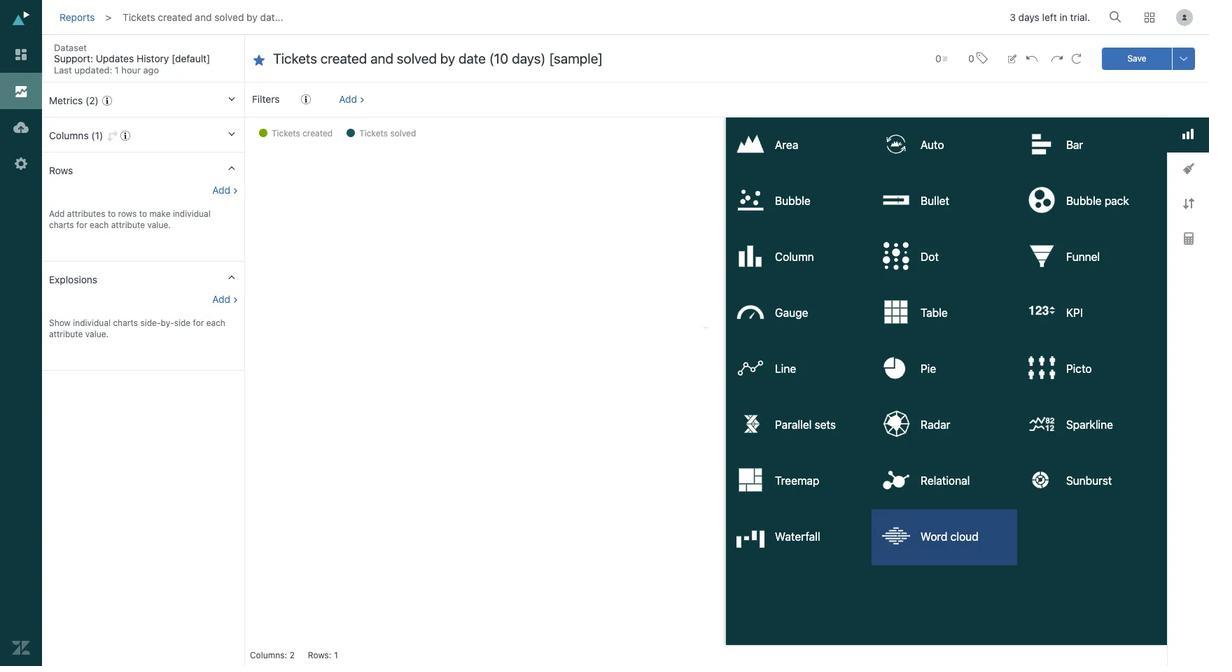 Task type: vqa. For each thing, say whether or not it's contained in the screenshot.
Create for shortcuts
no



Task type: locate. For each thing, give the bounding box(es) containing it.
zendesk products image
[[1145, 13, 1155, 22]]

tickets for tickets created
[[272, 128, 300, 139]]

each
[[90, 220, 109, 230], [206, 318, 225, 328]]

1 horizontal spatial to
[[139, 209, 147, 219]]

0 vertical spatial charts
[[49, 220, 74, 230]]

word
[[921, 531, 948, 544]]

0 inside button
[[969, 52, 975, 64]]

individual
[[173, 209, 211, 219], [73, 318, 111, 328]]

2 0 from the left
[[969, 52, 975, 64]]

reports
[[60, 11, 95, 23]]

1 horizontal spatial tickets
[[272, 128, 300, 139]]

0 horizontal spatial bubble
[[775, 195, 811, 207]]

for down attributes
[[76, 220, 87, 230]]

1 inside "dataset support: updates history [default] last updated: 1 hour ago"
[[115, 64, 119, 76]]

each down attributes
[[90, 220, 109, 230]]

1 right rows:
[[334, 651, 338, 661]]

admin image
[[12, 155, 30, 173]]

2 horizontal spatial tickets
[[359, 128, 388, 139]]

0 horizontal spatial 1
[[115, 64, 119, 76]]

left
[[1042, 11, 1057, 23]]

charts down attributes
[[49, 220, 74, 230]]

0 horizontal spatial 0
[[936, 52, 942, 64]]

1 horizontal spatial created
[[303, 128, 333, 139]]

charts
[[49, 220, 74, 230], [113, 318, 138, 328]]

1 vertical spatial attribute
[[49, 329, 83, 340]]

individual inside add attributes to rows to make individual charts for each attribute value.
[[173, 209, 211, 219]]

bubble
[[775, 195, 811, 207], [1066, 195, 1102, 207]]

1 vertical spatial charts
[[113, 318, 138, 328]]

1 vertical spatial each
[[206, 318, 225, 328]]

1 vertical spatial open in-app guide image
[[120, 131, 130, 141]]

attribute inside add attributes to rows to make individual charts for each attribute value.
[[111, 220, 145, 230]]

metrics
[[49, 95, 83, 106]]

1 horizontal spatial individual
[[173, 209, 211, 219]]

0 vertical spatial 1
[[115, 64, 119, 76]]

1 vertical spatial for
[[193, 318, 204, 328]]

0 vertical spatial value.
[[147, 220, 171, 230]]

1 horizontal spatial 0
[[969, 52, 975, 64]]

bar
[[1066, 139, 1084, 151]]

cloud
[[951, 531, 979, 544]]

side-
[[140, 318, 161, 328]]

0
[[936, 52, 942, 64], [969, 52, 975, 64]]

value.
[[147, 220, 171, 230], [85, 329, 109, 340]]

[default]
[[172, 53, 210, 64]]

datasets image
[[12, 118, 30, 137]]

add attributes to rows to make individual charts for each attribute value.
[[49, 209, 211, 230]]

0 horizontal spatial solved
[[214, 11, 244, 23]]

open in-app guide image
[[102, 96, 112, 106]]

value. down explosions
[[85, 329, 109, 340]]

0 horizontal spatial to
[[108, 209, 116, 219]]

save
[[1128, 53, 1147, 63]]

0 horizontal spatial open in-app guide image
[[120, 131, 130, 141]]

attribute down rows
[[111, 220, 145, 230]]

1 horizontal spatial value.
[[147, 220, 171, 230]]

to
[[108, 209, 116, 219], [139, 209, 147, 219]]

tickets solved
[[359, 128, 416, 139]]

1 horizontal spatial for
[[193, 318, 204, 328]]

solved
[[214, 11, 244, 23], [390, 128, 416, 139]]

0 for 0 popup button
[[936, 52, 942, 64]]

open in-app guide image up tickets created
[[301, 95, 311, 104]]

0 horizontal spatial each
[[90, 220, 109, 230]]

treemap
[[775, 475, 820, 488]]

(1)
[[91, 130, 103, 141]]

updates
[[96, 53, 134, 64]]

relational
[[921, 475, 970, 488]]

0 left 0 button
[[936, 52, 942, 64]]

to right rows
[[139, 209, 147, 219]]

zendesk image
[[12, 639, 30, 658]]

1 vertical spatial 1
[[334, 651, 338, 661]]

columns: 2
[[250, 651, 295, 661]]

0 vertical spatial individual
[[173, 209, 211, 219]]

charts left side-
[[113, 318, 138, 328]]

charts inside show individual charts side-by-side for each attribute value.
[[113, 318, 138, 328]]

graph image
[[1183, 129, 1194, 139]]

1 horizontal spatial 1
[[334, 651, 338, 661]]

bullet
[[921, 195, 950, 207]]

tickets
[[123, 11, 155, 23], [272, 128, 300, 139], [359, 128, 388, 139]]

0 horizontal spatial created
[[158, 11, 192, 23]]

1 left the hour
[[115, 64, 119, 76]]

each right "side"
[[206, 318, 225, 328]]

for inside show individual charts side-by-side for each attribute value.
[[193, 318, 204, 328]]

1 horizontal spatial attribute
[[111, 220, 145, 230]]

to left rows
[[108, 209, 116, 219]]

ago
[[143, 64, 159, 76]]

1 vertical spatial value.
[[85, 329, 109, 340]]

created for tickets created and solved by dat...
[[158, 11, 192, 23]]

bubble pack
[[1066, 195, 1129, 207]]

area
[[775, 139, 799, 151]]

by-
[[161, 318, 174, 328]]

waterfall
[[775, 531, 820, 544]]

save group
[[1102, 47, 1195, 70]]

1 horizontal spatial charts
[[113, 318, 138, 328]]

tickets for tickets solved
[[359, 128, 388, 139]]

1 0 from the left
[[936, 52, 942, 64]]

0 vertical spatial each
[[90, 220, 109, 230]]

attribute
[[111, 220, 145, 230], [49, 329, 83, 340]]

1
[[115, 64, 119, 76], [334, 651, 338, 661]]

history
[[137, 53, 169, 64]]

0 inside popup button
[[936, 52, 942, 64]]

make
[[149, 209, 171, 219]]

table
[[921, 307, 948, 319]]

open in-app guide image right (1)
[[120, 131, 130, 141]]

1 vertical spatial individual
[[73, 318, 111, 328]]

0 vertical spatial created
[[158, 11, 192, 23]]

1 horizontal spatial bubble
[[1066, 195, 1102, 207]]

0 horizontal spatial value.
[[85, 329, 109, 340]]

by
[[247, 11, 258, 23]]

0 vertical spatial attribute
[[111, 220, 145, 230]]

attributes
[[67, 209, 105, 219]]

rows
[[49, 165, 73, 176]]

1 horizontal spatial each
[[206, 318, 225, 328]]

combined shape image
[[1183, 163, 1194, 175]]

arrows image
[[1183, 198, 1194, 210]]

value. down make
[[147, 220, 171, 230]]

attribute down show
[[49, 329, 83, 340]]

0 right 0 popup button
[[969, 52, 975, 64]]

for inside add attributes to rows to make individual charts for each attribute value.
[[76, 220, 87, 230]]

None text field
[[273, 50, 908, 68]]

gauge
[[775, 307, 808, 319]]

1 vertical spatial created
[[303, 128, 333, 139]]

for
[[76, 220, 87, 230], [193, 318, 204, 328]]

2 bubble from the left
[[1066, 195, 1102, 207]]

1 horizontal spatial solved
[[390, 128, 416, 139]]

add
[[339, 93, 357, 105], [212, 184, 230, 196], [49, 209, 65, 219], [212, 293, 230, 305]]

for right "side"
[[193, 318, 204, 328]]

individual right make
[[173, 209, 211, 219]]

dat...
[[260, 11, 283, 23]]

0 horizontal spatial charts
[[49, 220, 74, 230]]

bubble left pack
[[1066, 195, 1102, 207]]

1 bubble from the left
[[775, 195, 811, 207]]

0 vertical spatial solved
[[214, 11, 244, 23]]

add inside add attributes to rows to make individual charts for each attribute value.
[[49, 209, 65, 219]]

0 button
[[929, 44, 954, 72]]

1 horizontal spatial open in-app guide image
[[301, 95, 311, 104]]

explosions
[[49, 274, 97, 286]]

0 vertical spatial for
[[76, 220, 87, 230]]

show
[[49, 318, 71, 328]]

0 horizontal spatial individual
[[73, 318, 111, 328]]

rows:
[[308, 651, 331, 661]]

0 horizontal spatial tickets
[[123, 11, 155, 23]]

created
[[158, 11, 192, 23], [303, 128, 333, 139]]

tickets created
[[272, 128, 333, 139]]

parallel sets
[[775, 419, 836, 431]]

open in-app guide image
[[301, 95, 311, 104], [120, 131, 130, 141]]

individual right show
[[73, 318, 111, 328]]

0 horizontal spatial attribute
[[49, 329, 83, 340]]

bubble up the column
[[775, 195, 811, 207]]

charts inside add attributes to rows to make individual charts for each attribute value.
[[49, 220, 74, 230]]

0 horizontal spatial for
[[76, 220, 87, 230]]

last
[[54, 64, 72, 76]]



Task type: describe. For each thing, give the bounding box(es) containing it.
days
[[1019, 11, 1040, 23]]

3
[[1010, 11, 1016, 23]]

radar
[[921, 419, 951, 431]]

2 to from the left
[[139, 209, 147, 219]]

updated:
[[74, 64, 112, 76]]

columns (1)
[[49, 130, 103, 141]]

reports image
[[12, 82, 30, 100]]

pie
[[921, 363, 936, 375]]

bubble for bubble
[[775, 195, 811, 207]]

value. inside show individual charts side-by-side for each attribute value.
[[85, 329, 109, 340]]

attribute inside show individual charts side-by-side for each attribute value.
[[49, 329, 83, 340]]

1 vertical spatial solved
[[390, 128, 416, 139]]

parallel
[[775, 419, 812, 431]]

dataset support: updates history [default] last updated: 1 hour ago
[[54, 42, 210, 76]]

0 vertical spatial open in-app guide image
[[301, 95, 311, 104]]

filters
[[252, 93, 280, 105]]

side
[[174, 318, 191, 328]]

2
[[290, 651, 295, 661]]

rows
[[118, 209, 137, 219]]

1 to from the left
[[108, 209, 116, 219]]

hour
[[121, 64, 141, 76]]

value. inside add attributes to rows to make individual charts for each attribute value.
[[147, 220, 171, 230]]

funnel
[[1066, 251, 1100, 263]]

line
[[775, 363, 796, 375]]

and
[[195, 11, 212, 23]]

sets
[[815, 419, 836, 431]]

column
[[775, 251, 814, 263]]

columns
[[49, 130, 89, 141]]

0 button
[[962, 43, 994, 74]]

3 days left in trial.
[[1010, 11, 1090, 23]]

each inside add attributes to rows to make individual charts for each attribute value.
[[90, 220, 109, 230]]

kpi
[[1066, 307, 1083, 319]]

in
[[1060, 11, 1068, 23]]

Search... field
[[1112, 6, 1126, 27]]

tickets created and solved by dat...
[[123, 11, 283, 23]]

arrow right14 image
[[233, 46, 245, 58]]

other options image
[[1179, 53, 1190, 64]]

word cloud
[[921, 531, 979, 544]]

calc image
[[1184, 233, 1194, 245]]

sunburst
[[1066, 475, 1112, 488]]

each inside show individual charts side-by-side for each attribute value.
[[206, 318, 225, 328]]

(2)
[[85, 95, 99, 106]]

dataset
[[54, 42, 87, 53]]

metrics (2)
[[49, 95, 99, 106]]

auto
[[921, 139, 944, 151]]

pack
[[1105, 195, 1129, 207]]

created for tickets created
[[303, 128, 333, 139]]

individual inside show individual charts side-by-side for each attribute value.
[[73, 318, 111, 328]]

show individual charts side-by-side for each attribute value.
[[49, 318, 225, 340]]

0 for 0 button
[[969, 52, 975, 64]]

picto
[[1066, 363, 1092, 375]]

dashboard image
[[12, 46, 30, 64]]

sparkline
[[1066, 419, 1114, 431]]

rows: 1
[[308, 651, 338, 661]]

save button
[[1102, 47, 1172, 70]]

support:
[[54, 53, 93, 64]]

tickets for tickets created and solved by dat...
[[123, 11, 155, 23]]

dot
[[921, 251, 939, 263]]

columns:
[[250, 651, 287, 661]]

bubble for bubble pack
[[1066, 195, 1102, 207]]

trial.
[[1070, 11, 1090, 23]]



